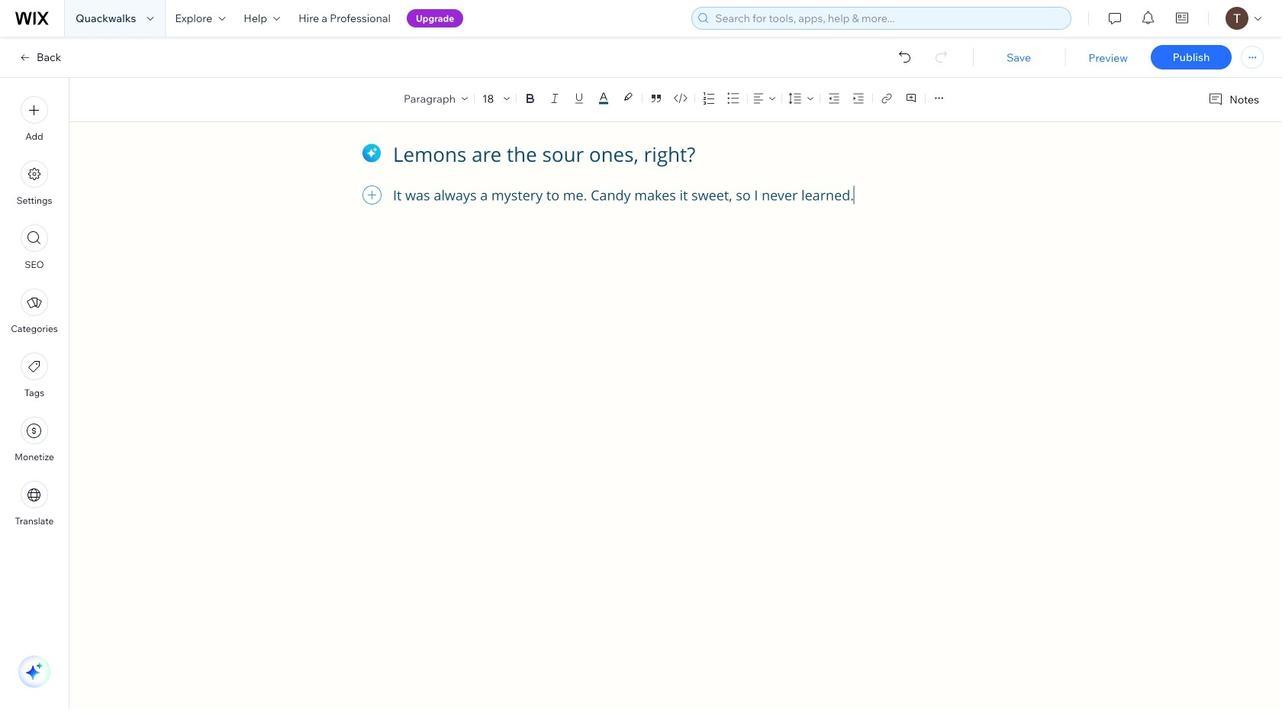 Task type: vqa. For each thing, say whether or not it's contained in the screenshot.
menu
yes



Task type: locate. For each thing, give the bounding box(es) containing it.
menu
[[0, 87, 69, 536]]

Search for tools, apps, help & more... field
[[711, 8, 1067, 29]]



Task type: describe. For each thing, give the bounding box(es) containing it.
Add a Catchy Title text field
[[393, 141, 942, 168]]

Font Size field
[[481, 91, 498, 106]]



